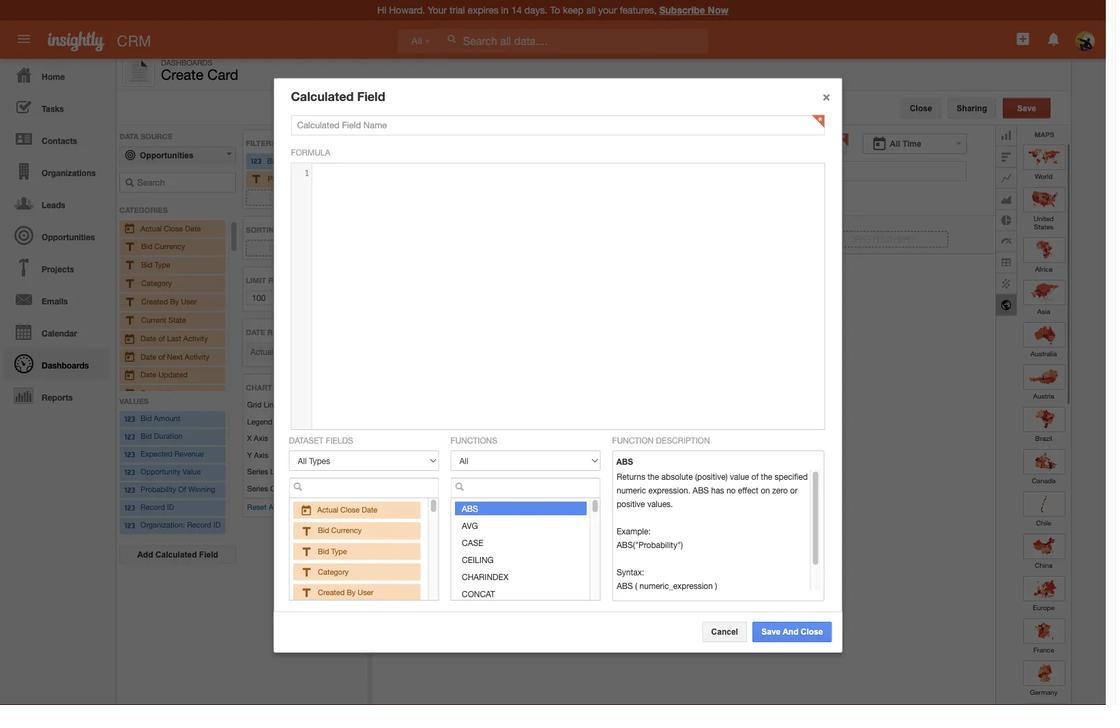 Task type: describe. For each thing, give the bounding box(es) containing it.
chart properties
[[246, 383, 322, 392]]

home link
[[3, 59, 109, 91]]

canada
[[1033, 476, 1056, 484]]

date of last activity link
[[124, 332, 222, 346]]

values.
[[647, 499, 673, 509]]

cancel
[[712, 627, 739, 637]]

series colors
[[247, 484, 292, 493]]

contacts link
[[3, 123, 109, 155]]

absolute
[[662, 472, 693, 481]]

limit
[[246, 276, 266, 285]]

add
[[137, 550, 153, 559]]

sorting
[[246, 225, 280, 234]]

dashboards for dashboards create card
[[161, 58, 213, 67]]

emails
[[42, 296, 68, 306]]

1 horizontal spatial id
[[214, 521, 221, 530]]

opportunities inside rows group
[[140, 151, 194, 160]]

reset all chart properties link
[[247, 503, 334, 512]]

cancel button
[[703, 622, 747, 642]]

limit rows shown
[[246, 276, 323, 285]]

bid type for bid type link inside the × dialog
[[318, 547, 347, 556]]

probability of winning link
[[124, 484, 222, 497]]

date for date range field
[[246, 328, 265, 336]]

filters
[[246, 139, 276, 147]]

× dialog
[[273, 78, 845, 653]]

close inside rows group
[[164, 224, 183, 232]]

("opportunity
[[327, 174, 372, 183]]

vertical bar image
[[997, 125, 1018, 146]]

save and close
[[762, 627, 824, 637]]

current
[[141, 315, 166, 324]]

example:
[[617, 526, 651, 536]]

revenue
[[175, 450, 204, 459]]

zero
[[772, 485, 788, 495]]

here inside series drag field here
[[894, 234, 914, 244]]

axis for y axis
[[254, 450, 268, 459]]

calculated inside × dialog
[[291, 89, 354, 104]]

functions
[[451, 435, 498, 445]]

search image
[[455, 482, 465, 491]]

syntax: abs ( numeric_expression )
[[617, 567, 717, 590]]

×
[[823, 88, 831, 104]]

1 vertical spatial opportunities
[[42, 232, 95, 242]]

calculated field
[[291, 89, 386, 104]]

name
[[297, 174, 316, 183]]

bid duration
[[141, 432, 183, 441]]

austria
[[1034, 391, 1055, 399]]

leads
[[42, 200, 65, 210]]

dashboards for dashboards
[[42, 360, 89, 370]]

avg
[[462, 521, 478, 530]]

pipeline name in ("opportunity pipeline") link
[[250, 172, 406, 187]]

empty
[[329, 156, 350, 165]]

axis for x axis
[[254, 434, 268, 443]]

tasks link
[[3, 91, 109, 123]]

close button
[[902, 98, 942, 118]]

bid amount link
[[124, 413, 222, 426]]

1 horizontal spatial record
[[187, 521, 212, 530]]

bid type link for right category link
[[300, 547, 347, 556]]

1
[[305, 168, 310, 178]]

grid
[[247, 400, 262, 409]]

2 the from the left
[[761, 472, 773, 481]]

home
[[42, 72, 65, 81]]

all time link
[[863, 133, 968, 154]]

calculated inside rows group
[[156, 550, 197, 559]]

created for right category link
[[318, 588, 345, 597]]

concat
[[462, 589, 495, 599]]

abs up avg
[[462, 504, 478, 513]]

(
[[635, 581, 637, 590]]

reset
[[247, 503, 267, 512]]

labels
[[270, 467, 292, 476]]

y
[[247, 450, 252, 459]]

categories
[[119, 205, 168, 214]]

user for right category link
[[358, 588, 373, 597]]

date range field
[[246, 328, 318, 336]]

x axis
[[247, 434, 268, 443]]

table image
[[997, 252, 1018, 273]]

0 vertical spatial category link
[[124, 276, 222, 291]]

created by user link for the top category link
[[124, 295, 222, 309]]

updated
[[158, 370, 188, 379]]

all time
[[890, 139, 922, 148]]

calendar link
[[3, 315, 109, 347]]

Calculated Field Name text field
[[291, 115, 826, 136]]

germany
[[1031, 688, 1058, 696]]

1 the from the left
[[648, 472, 659, 481]]

duration
[[154, 432, 183, 441]]

field inside × dialog
[[357, 89, 386, 104]]

date for date of next activity
[[141, 352, 156, 361]]

actual inside × dialog
[[317, 505, 338, 514]]

0 horizontal spatial id
[[167, 503, 174, 512]]

other image
[[997, 273, 1018, 294]]

amount for duration
[[154, 414, 180, 423]]

dataset
[[289, 435, 324, 445]]

charindex
[[462, 572, 508, 582]]

all inside rows group
[[269, 503, 277, 512]]

all for all time
[[890, 139, 901, 148]]

china
[[1036, 561, 1053, 569]]

value
[[183, 467, 201, 476]]

calendar
[[42, 328, 77, 338]]

date of next activity
[[141, 352, 209, 361]]

type for right category link
[[331, 547, 347, 556]]

pipeline
[[268, 174, 294, 183]]

abs("probability")
[[617, 540, 683, 549]]

united
[[1034, 214, 1054, 222]]

series for labels
[[247, 467, 268, 476]]

africa
[[1036, 265, 1053, 272]]

currency for bid currency link associated with the top category link
[[155, 242, 185, 251]]

× button
[[816, 82, 838, 110]]

record id link
[[124, 501, 222, 515]]

all for all
[[412, 36, 422, 46]]

1 horizontal spatial category link
[[300, 567, 349, 576]]

not
[[316, 156, 327, 165]]

bid amount is not empty
[[267, 156, 350, 165]]

series labels
[[247, 467, 292, 476]]

save for save
[[1018, 103, 1037, 113]]

card image
[[125, 57, 152, 84]]

activity for date of last activity
[[183, 334, 208, 342]]

description inside × dialog
[[656, 435, 710, 445]]

2 drag field here from the top
[[269, 243, 333, 253]]

actual inside rows group
[[141, 224, 162, 232]]

last
[[167, 334, 181, 342]]

of for last
[[158, 334, 165, 342]]

effect
[[738, 485, 759, 495]]

legend
[[247, 417, 273, 426]]

amount for name
[[281, 156, 307, 165]]

0 horizontal spatial record
[[141, 503, 165, 512]]

chile
[[1037, 518, 1052, 526]]



Task type: locate. For each thing, give the bounding box(es) containing it.
group containing all time
[[373, 125, 1077, 705]]

bid currency link down categories
[[124, 240, 222, 254]]

0 horizontal spatial actual
[[141, 224, 162, 232]]

drag field here up shown
[[269, 243, 333, 253]]

on
[[761, 485, 770, 495]]

opportunities link up search text field at the left of page
[[119, 146, 236, 164]]

1 horizontal spatial actual close date link
[[300, 505, 377, 514]]

maps
[[1035, 130, 1055, 138]]

bid currency down reset all chart properties link on the left of page
[[318, 526, 362, 535]]

save button
[[1003, 98, 1051, 118]]

close right the and
[[801, 627, 824, 637]]

0 horizontal spatial created by user
[[141, 297, 197, 306]]

1 vertical spatial created by user link
[[300, 588, 373, 597]]

all link
[[398, 29, 439, 54]]

drag
[[269, 193, 290, 202], [850, 234, 871, 244], [269, 243, 290, 253]]

opportunities
[[140, 151, 194, 160], [42, 232, 95, 242]]

abs left has
[[693, 485, 709, 495]]

probability of winning
[[141, 485, 215, 494]]

1 vertical spatial calculated
[[156, 550, 197, 559]]

contacts
[[42, 136, 77, 145]]

type up current state on the top of page
[[155, 260, 170, 269]]

actual
[[141, 224, 162, 232], [317, 505, 338, 514]]

save and close button
[[753, 622, 832, 642]]

0 vertical spatial bid currency
[[141, 242, 185, 251]]

abs inside returns the absolute (positive) value of the specified numeric expression. abs has no effect on zero or positive values.
[[693, 485, 709, 495]]

crm
[[117, 32, 151, 49]]

sharing link
[[948, 98, 997, 118]]

1 vertical spatial rows
[[287, 293, 310, 303]]

group
[[373, 125, 1077, 705]]

save inside × dialog
[[762, 627, 781, 637]]

close right reset all chart properties
[[340, 505, 360, 514]]

1 horizontal spatial user
[[358, 588, 373, 597]]

1 vertical spatial description
[[656, 435, 710, 445]]

category for right category link
[[318, 567, 349, 576]]

1 vertical spatial bid currency link
[[300, 526, 362, 535]]

close inside button
[[910, 103, 933, 113]]

drag field here down name
[[269, 193, 333, 202]]

axis right 'x'
[[254, 434, 268, 443]]

abs up returns
[[617, 457, 633, 466]]

1 vertical spatial save
[[762, 627, 781, 637]]

notifications image
[[1046, 31, 1063, 47]]

record down probability
[[141, 503, 165, 512]]

created inside × dialog
[[318, 588, 345, 597]]

0 vertical spatial rows
[[268, 276, 292, 285]]

0 horizontal spatial category
[[141, 278, 172, 287]]

next
[[167, 352, 183, 361]]

reset all chart properties
[[247, 503, 334, 512]]

created
[[141, 297, 168, 306], [318, 588, 345, 597]]

pipeline name in ("opportunity pipeline")
[[268, 174, 406, 183]]

of inside returns the absolute (positive) value of the specified numeric expression. abs has no effect on zero or positive values.
[[752, 472, 759, 481]]

description down date updated
[[141, 388, 180, 397]]

activity right last
[[183, 334, 208, 342]]

pipeline")
[[374, 174, 406, 183]]

dataset fields
[[289, 435, 353, 445]]

0 vertical spatial activity
[[183, 334, 208, 342]]

fields
[[326, 435, 353, 445]]

1 horizontal spatial all
[[412, 36, 422, 46]]

line image
[[997, 167, 1018, 188]]

date for date updated
[[141, 370, 156, 379]]

bid currency
[[141, 242, 185, 251], [318, 526, 362, 535]]

series for drag
[[815, 220, 840, 228]]

1 vertical spatial amount
[[154, 414, 180, 423]]

bid currency link for right category link
[[300, 526, 362, 535]]

bid type inside × dialog
[[318, 547, 347, 556]]

calculated down organization: record id link
[[156, 550, 197, 559]]

user
[[181, 297, 197, 306], [358, 588, 373, 597]]

by for right category link
[[347, 588, 355, 597]]

bid amount
[[141, 414, 180, 423]]

date updated
[[141, 370, 188, 379]]

user inside × dialog
[[358, 588, 373, 597]]

chart up grid
[[246, 383, 272, 392]]

currency inside × dialog
[[331, 526, 362, 535]]

created by user for the top category link
[[141, 297, 197, 306]]

bid amount is not empty link
[[250, 155, 351, 168]]

axis
[[254, 434, 268, 443], [254, 450, 268, 459]]

0 horizontal spatial save
[[762, 627, 781, 637]]

australia
[[1031, 349, 1058, 357]]

1 horizontal spatial actual close date
[[317, 505, 377, 514]]

positive
[[617, 499, 645, 509]]

leads link
[[3, 187, 109, 219]]

projects link
[[3, 251, 109, 283]]

0 horizontal spatial created by user link
[[124, 295, 222, 309]]

gauges image
[[997, 230, 1018, 252]]

calculated up formula
[[291, 89, 354, 104]]

navigation containing home
[[0, 59, 109, 412]]

0 horizontal spatial currency
[[155, 242, 185, 251]]

opportunities up projects link at top
[[42, 232, 95, 242]]

close
[[910, 103, 933, 113], [164, 224, 183, 232], [340, 505, 360, 514], [801, 627, 824, 637]]

1 horizontal spatial bid currency link
[[300, 526, 362, 535]]

Search text field
[[119, 172, 236, 193]]

1 vertical spatial record
[[187, 521, 212, 530]]

by inside × dialog
[[347, 588, 355, 597]]

description inside 'link'
[[141, 388, 180, 397]]

1 vertical spatial type
[[331, 547, 347, 556]]

specified
[[775, 472, 808, 481]]

dashboards
[[161, 58, 213, 67], [42, 360, 89, 370]]

1 horizontal spatial opportunities link
[[119, 146, 236, 164]]

user inside rows group
[[181, 297, 197, 306]]

amount up duration
[[154, 414, 180, 423]]

Search all data.... text field
[[439, 29, 708, 53]]

0 vertical spatial series
[[815, 220, 840, 228]]

1 vertical spatial actual close date link
[[300, 505, 377, 514]]

0 vertical spatial dashboards
[[161, 58, 213, 67]]

navigation
[[0, 59, 109, 412]]

type down reset all chart properties
[[331, 547, 347, 556]]

rows down shown
[[287, 293, 310, 303]]

of for next
[[158, 352, 165, 361]]

all
[[412, 36, 422, 46], [890, 139, 901, 148], [269, 503, 277, 512]]

0 vertical spatial by
[[170, 297, 179, 306]]

opportunity value
[[141, 467, 201, 476]]

opportunity value link
[[124, 466, 222, 480]]

1 horizontal spatial type
[[331, 547, 347, 556]]

0 vertical spatial actual close date
[[141, 224, 201, 232]]

rows up # number field
[[268, 276, 292, 285]]

0 vertical spatial id
[[167, 503, 174, 512]]

reports
[[42, 393, 73, 402]]

subscribe now link
[[660, 4, 729, 16]]

0 vertical spatial bid currency link
[[124, 240, 222, 254]]

in
[[318, 174, 325, 183]]

0 vertical spatial actual
[[141, 224, 162, 232]]

0 vertical spatial all
[[412, 36, 422, 46]]

united states
[[1034, 214, 1054, 230]]

bid type up current
[[141, 260, 170, 269]]

0 vertical spatial bid type
[[141, 260, 170, 269]]

Chart Description.... text field
[[386, 161, 967, 181]]

bid type for the top category link's bid type link
[[141, 260, 170, 269]]

currency down categories
[[155, 242, 185, 251]]

0 horizontal spatial type
[[155, 260, 170, 269]]

1 vertical spatial created by user
[[318, 588, 373, 597]]

bid currency down categories
[[141, 242, 185, 251]]

actual close date link down search image
[[300, 505, 377, 514]]

0 vertical spatial created by user link
[[124, 295, 222, 309]]

opportunities link down leads
[[3, 219, 109, 251]]

of left last
[[158, 334, 165, 342]]

# number field
[[246, 290, 287, 305]]

0 vertical spatial type
[[155, 260, 170, 269]]

example: abs("probability")
[[617, 526, 683, 549]]

activity right next
[[185, 352, 209, 361]]

0 vertical spatial calculated
[[291, 89, 354, 104]]

type for the top category link
[[155, 260, 170, 269]]

actual close date for the top category link
[[141, 224, 201, 232]]

date for date of last activity
[[141, 334, 156, 342]]

create
[[161, 66, 204, 83]]

1 vertical spatial currency
[[331, 526, 362, 535]]

bid currency inside × dialog
[[318, 526, 362, 535]]

of left next
[[158, 352, 165, 361]]

created by user link for right category link
[[300, 588, 373, 597]]

1 vertical spatial bid currency
[[318, 526, 362, 535]]

0 vertical spatial drag field here
[[269, 193, 333, 202]]

activity
[[183, 334, 208, 342], [185, 352, 209, 361]]

0 vertical spatial save
[[1018, 103, 1037, 113]]

created by user inside rows group
[[141, 297, 197, 306]]

description
[[141, 388, 180, 397], [656, 435, 710, 445]]

probability
[[141, 485, 176, 494]]

user for the top category link
[[181, 297, 197, 306]]

bid type inside rows group
[[141, 260, 170, 269]]

0 horizontal spatial amount
[[154, 414, 180, 423]]

1 horizontal spatial bid currency
[[318, 526, 362, 535]]

actual close date inside rows group
[[141, 224, 201, 232]]

of up effect
[[752, 472, 759, 481]]

projects
[[42, 264, 74, 274]]

by
[[170, 297, 179, 306], [347, 588, 355, 597]]

type
[[155, 260, 170, 269], [331, 547, 347, 556]]

abs inside syntax: abs ( numeric_expression )
[[617, 581, 633, 590]]

2 vertical spatial of
[[752, 472, 759, 481]]

or
[[790, 485, 798, 495]]

type inside × dialog
[[331, 547, 347, 556]]

0 horizontal spatial all
[[269, 503, 277, 512]]

0 vertical spatial created by user
[[141, 297, 197, 306]]

axis right y
[[254, 450, 268, 459]]

0 horizontal spatial actual close date
[[141, 224, 201, 232]]

grid lines
[[247, 400, 282, 409]]

by for the top category link
[[170, 297, 179, 306]]

add calculated field
[[137, 550, 218, 559]]

created inside rows group
[[141, 297, 168, 306]]

actual close date link down categories
[[124, 222, 222, 236]]

1 horizontal spatial description
[[656, 435, 710, 445]]

no
[[727, 485, 736, 495]]

close down categories
[[164, 224, 183, 232]]

save left the and
[[762, 627, 781, 637]]

bid type link up state
[[124, 258, 222, 272]]

ceiling
[[462, 555, 494, 565]]

sharing
[[957, 103, 988, 113]]

0 vertical spatial amount
[[281, 156, 307, 165]]

series
[[815, 220, 840, 228], [247, 467, 268, 476], [247, 484, 268, 493]]

by inside rows group
[[170, 297, 179, 306]]

bid type link inside × dialog
[[300, 547, 347, 556]]

1 axis from the top
[[254, 434, 268, 443]]

1 vertical spatial actual
[[317, 505, 338, 514]]

time
[[903, 139, 922, 148]]

search image
[[293, 482, 303, 491]]

1 vertical spatial properties
[[300, 503, 334, 512]]

series for colors
[[247, 484, 268, 493]]

dashboards inside dashboards link
[[42, 360, 89, 370]]

tasks
[[42, 104, 64, 113]]

1 horizontal spatial bid type link
[[300, 547, 347, 556]]

1 vertical spatial by
[[347, 588, 355, 597]]

0 horizontal spatial category link
[[124, 276, 222, 291]]

opportunity
[[141, 467, 181, 476]]

0 horizontal spatial the
[[648, 472, 659, 481]]

0 vertical spatial opportunities link
[[119, 146, 236, 164]]

1 vertical spatial all
[[890, 139, 901, 148]]

asia
[[1038, 307, 1051, 315]]

field inside series drag field here
[[874, 234, 892, 244]]

numeric
[[617, 485, 646, 495]]

colors
[[270, 484, 292, 493]]

series inside series drag field here
[[815, 220, 840, 228]]

2 vertical spatial all
[[269, 503, 277, 512]]

0 vertical spatial bid type link
[[124, 258, 222, 272]]

actual close date link for bid currency link for right category link
[[300, 505, 377, 514]]

0 vertical spatial axis
[[254, 434, 268, 443]]

organization: record id link
[[124, 519, 222, 533]]

1 vertical spatial bid type
[[318, 547, 347, 556]]

0 horizontal spatial calculated
[[156, 550, 197, 559]]

1 vertical spatial opportunities link
[[3, 219, 109, 251]]

expected revenue link
[[124, 448, 222, 462]]

1 horizontal spatial dashboards
[[161, 58, 213, 67]]

0 vertical spatial properties
[[274, 383, 322, 392]]

activity for date of next activity
[[185, 352, 209, 361]]

1 horizontal spatial chart
[[279, 503, 298, 512]]

abs left (
[[617, 581, 633, 590]]

type inside rows group
[[155, 260, 170, 269]]

category for the top category link
[[141, 278, 172, 287]]

lines
[[264, 400, 282, 409]]

actual close date for right category link
[[317, 505, 377, 514]]

currency down reset all chart properties link on the left of page
[[331, 526, 362, 535]]

bid currency link for the top category link
[[124, 240, 222, 254]]

2 axis from the top
[[254, 450, 268, 459]]

close up 'all time' link
[[910, 103, 933, 113]]

bid type link for the top category link
[[124, 258, 222, 272]]

actual close date inside × dialog
[[317, 505, 377, 514]]

dashboards link
[[3, 347, 109, 380]]

1 horizontal spatial currency
[[331, 526, 362, 535]]

currency for bid currency link for right category link
[[331, 526, 362, 535]]

0 vertical spatial category
[[141, 278, 172, 287]]

save up maps
[[1018, 103, 1037, 113]]

expression.
[[648, 485, 690, 495]]

bid type link down reset all chart properties
[[300, 547, 347, 556]]

1 drag field here from the top
[[269, 193, 333, 202]]

0 horizontal spatial by
[[170, 297, 179, 306]]

1 vertical spatial drag field here
[[269, 243, 333, 253]]

rows group
[[117, 125, 406, 705]]

is
[[309, 156, 314, 165]]

dashboards inside dashboards create card
[[161, 58, 213, 67]]

Enter Chart Title (Required) text field
[[386, 133, 847, 154]]

0 horizontal spatial user
[[181, 297, 197, 306]]

id down probability of winning link
[[167, 503, 174, 512]]

actual close date link for bid currency link associated with the top category link
[[124, 222, 222, 236]]

None text field
[[289, 478, 439, 498], [451, 478, 601, 498], [289, 478, 439, 498], [451, 478, 601, 498]]

opportunities down source
[[140, 151, 194, 160]]

pie & funnel image
[[997, 209, 1018, 230]]

properties down search image
[[300, 503, 334, 512]]

1 horizontal spatial category
[[318, 567, 349, 576]]

numeric_expression
[[640, 581, 713, 590]]

save
[[1018, 103, 1037, 113], [762, 627, 781, 637]]

category inside × dialog
[[318, 567, 349, 576]]

dashboards right card image
[[161, 58, 213, 67]]

bid currency link down reset all chart properties link on the left of page
[[300, 526, 362, 535]]

of inside date of next activity link
[[158, 352, 165, 361]]

bid type down reset all chart properties
[[318, 547, 347, 556]]

europe
[[1034, 603, 1055, 611]]

description link
[[124, 386, 222, 400]]

record down record id link
[[187, 521, 212, 530]]

1 vertical spatial of
[[158, 352, 165, 361]]

created by user for right category link
[[318, 588, 373, 597]]

the up the expression. at right bottom
[[648, 472, 659, 481]]

area image
[[997, 188, 1018, 209]]

1 vertical spatial category link
[[300, 567, 349, 576]]

0 vertical spatial of
[[158, 334, 165, 342]]

0 vertical spatial user
[[181, 297, 197, 306]]

y axis
[[247, 450, 268, 459]]

returns the absolute (positive) value of the specified numeric expression. abs has no effect on zero or positive values.
[[617, 472, 808, 509]]

bid currency inside rows group
[[141, 242, 185, 251]]

bid duration link
[[124, 430, 222, 444]]

id down winning
[[214, 521, 221, 530]]

date inside × dialog
[[362, 505, 377, 514]]

1 vertical spatial chart
[[279, 503, 298, 512]]

drag inside series drag field here
[[850, 234, 871, 244]]

category inside rows group
[[141, 278, 172, 287]]

0 horizontal spatial description
[[141, 388, 180, 397]]

0 horizontal spatial bid type
[[141, 260, 170, 269]]

close inside button
[[801, 627, 824, 637]]

0 horizontal spatial chart
[[246, 383, 272, 392]]

0 horizontal spatial bid currency
[[141, 242, 185, 251]]

of inside date of last activity link
[[158, 334, 165, 342]]

series drag field here
[[815, 220, 914, 244]]

1 vertical spatial category
[[318, 567, 349, 576]]

calculated
[[291, 89, 354, 104], [156, 550, 197, 559]]

1 horizontal spatial created
[[318, 588, 345, 597]]

the up on
[[761, 472, 773, 481]]

created by user inside × dialog
[[318, 588, 373, 597]]

2 horizontal spatial all
[[890, 139, 901, 148]]

properties up lines
[[274, 383, 322, 392]]

card
[[208, 66, 239, 83]]

1 horizontal spatial calculated
[[291, 89, 354, 104]]

drag field here
[[269, 193, 333, 202], [269, 243, 333, 253]]

currency inside rows group
[[155, 242, 185, 251]]

bid
[[267, 156, 278, 165], [141, 242, 153, 251], [141, 260, 153, 269], [141, 414, 152, 423], [141, 432, 152, 441], [318, 526, 329, 535], [318, 547, 329, 556]]

0 horizontal spatial actual close date link
[[124, 222, 222, 236]]

save for save and close
[[762, 627, 781, 637]]

organizations
[[42, 168, 96, 177]]

chart down colors at the bottom of the page
[[279, 503, 298, 512]]

value
[[730, 472, 749, 481]]

1 vertical spatial series
[[247, 467, 268, 476]]

now
[[708, 4, 729, 16]]

record id
[[141, 503, 174, 512]]

dashboards up reports "link"
[[42, 360, 89, 370]]

created for the top category link
[[141, 297, 168, 306]]

1 vertical spatial id
[[214, 521, 221, 530]]

1 vertical spatial actual close date
[[317, 505, 377, 514]]

properties
[[274, 383, 322, 392], [300, 503, 334, 512]]

description up absolute
[[656, 435, 710, 445]]

field
[[357, 89, 386, 104], [293, 193, 311, 202], [874, 234, 892, 244], [293, 243, 311, 253], [296, 328, 318, 336], [199, 550, 218, 559]]

amount left is
[[281, 156, 307, 165]]

0 vertical spatial chart
[[246, 383, 272, 392]]

0 vertical spatial created
[[141, 297, 168, 306]]

0 vertical spatial actual close date link
[[124, 222, 222, 236]]

horizontal bar image
[[997, 146, 1018, 167]]



Task type: vqa. For each thing, say whether or not it's contained in the screenshot.
Type in × DIALOG
yes



